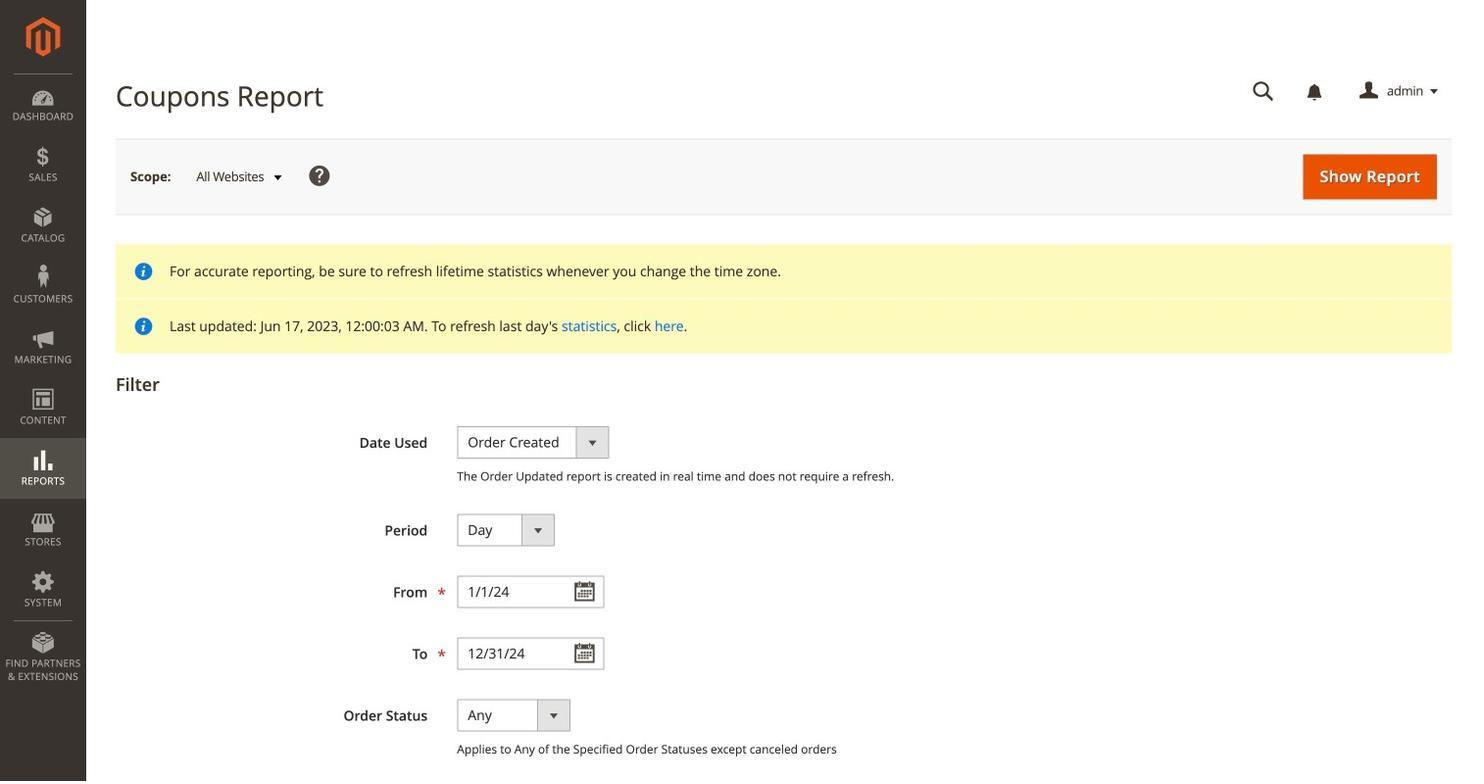 Task type: locate. For each thing, give the bounding box(es) containing it.
magento admin panel image
[[26, 17, 60, 57]]

None text field
[[1239, 75, 1288, 109], [457, 576, 604, 608], [457, 638, 604, 670], [1239, 75, 1288, 109], [457, 576, 604, 608], [457, 638, 604, 670]]

menu bar
[[0, 74, 86, 693]]



Task type: vqa. For each thing, say whether or not it's contained in the screenshot.
text field
yes



